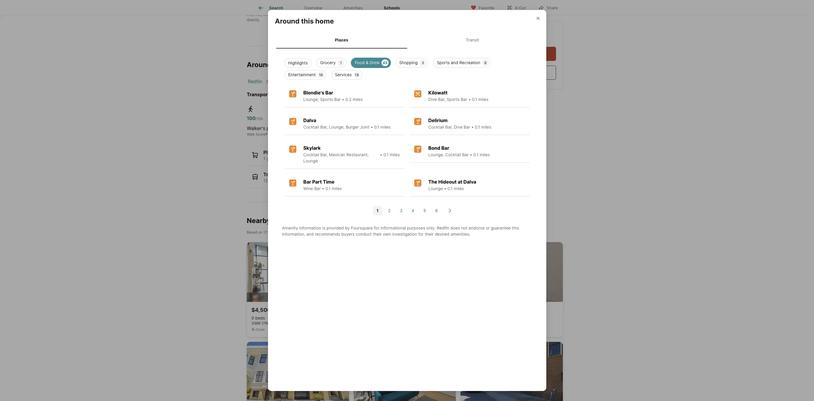 Task type: describe. For each thing, give the bounding box(es) containing it.
own
[[383, 232, 391, 237]]

amenities.
[[451, 232, 471, 237]]

0.1 inside dalva cocktail bar, lounge, burger joint • 0.1 miles
[[374, 125, 379, 130]]

hideout
[[438, 179, 457, 185]]

bond bar lounge, cocktail bar • 0.1 miles
[[428, 145, 490, 157]]

and inside list box
[[451, 60, 458, 65]]

1 vertical spatial francisco
[[300, 231, 317, 235]]

biker's paradise bike score ®
[[353, 126, 389, 137]]

bar right the bond
[[442, 145, 449, 151]]

x-
[[515, 5, 519, 10]]

paradise for rider's paradise
[[318, 126, 337, 132]]

redfin for redfin
[[248, 79, 262, 85]]

bar, for kilowatt
[[438, 97, 446, 102]]

transit button
[[247, 166, 425, 188]]

conduct
[[356, 232, 372, 237]]

8
[[484, 61, 487, 65]]

around 1731 15th st
[[247, 61, 313, 69]]

francisco,
[[282, 322, 300, 326]]

1 horizontal spatial for
[[418, 232, 424, 237]]

purposes
[[407, 226, 425, 231]]

redfin link
[[248, 79, 262, 85]]

part
[[312, 179, 322, 185]]

0 horizontal spatial 1731
[[263, 231, 271, 235]]

0 vertical spatial or
[[289, 7, 292, 12]]

only;
[[450, 7, 458, 12]]

sports for bar
[[320, 97, 333, 102]]

transit inside button
[[263, 172, 280, 178]]

0 vertical spatial does
[[259, 7, 267, 12]]

grocery,
[[266, 156, 283, 161]]

by
[[345, 226, 350, 231]]

paradise for walker's paradise
[[267, 126, 286, 132]]

1 school from the left
[[358, 12, 369, 17]]

0 vertical spatial for
[[374, 226, 380, 231]]

cocktail inside bond bar lounge, cocktail bar • 0.1 miles
[[445, 152, 461, 157]]

bar, for delirium
[[445, 125, 453, 130]]

6
[[435, 209, 438, 214]]

tab list containing search
[[247, 0, 415, 15]]

may
[[255, 12, 262, 17]]

guarantee inside amenity information is provided by foursquare for informational purposes only. redfin does not endorse or guarantee this information, and recommends buyers conduct their own investigation for their desired amenities.
[[491, 226, 511, 231]]

1 vertical spatial st
[[280, 231, 284, 235]]

$4,500
[[252, 308, 271, 314]]

to
[[343, 12, 347, 17]]

food
[[355, 60, 365, 65]]

miles inside dalva cocktail bar, lounge, burger joint • 0.1 miles
[[381, 125, 391, 130]]

blondie's bar lounge, sports bar • 0.2 miles
[[303, 90, 363, 102]]

amenities tab
[[333, 1, 373, 15]]

1 vertical spatial are
[[284, 12, 289, 17]]

favorite
[[479, 5, 494, 10]]

guaranteed
[[297, 12, 316, 17]]

18
[[355, 73, 359, 77]]

rider's
[[302, 126, 317, 132]]

2 their from the left
[[425, 232, 434, 237]]

score for rider's
[[314, 132, 324, 137]]

mission
[[343, 79, 360, 85]]

and inside amenity information is provided by foursquare for informational purposes only. redfin does not endorse or guarantee this information, and recommends buyers conduct their own investigation for their desired amenities.
[[306, 232, 314, 237]]

nearby rentals
[[247, 217, 295, 225]]

wine
[[303, 186, 313, 191]]

around for around 1731 15th st
[[247, 61, 271, 69]]

list box inside around this home dialog
[[280, 56, 535, 80]]

search
[[269, 5, 283, 10]]

0 inside places 1 grocery, 37 restaurants, 0 parks
[[314, 156, 317, 161]]

information
[[299, 226, 321, 231]]

photo of 3388 17th st, san francisco, ca 94110 image
[[247, 243, 349, 303]]

delirium cocktail bar, dive bar • 0.1 miles
[[428, 118, 491, 130]]

skylark
[[303, 145, 321, 151]]

1 inside list box
[[340, 61, 342, 65]]

miles for kilowatt
[[478, 97, 489, 102]]

lounge, for blondie's bar
[[303, 97, 319, 102]]

lounge, for bond bar
[[428, 152, 444, 157]]

based
[[247, 231, 257, 235]]

100 for walker's
[[247, 116, 256, 122]]

3 inside button
[[400, 209, 403, 214]]

rider's paradise transit score ®
[[302, 126, 337, 137]]

california link
[[272, 79, 293, 85]]

share button
[[534, 1, 563, 13]]

2 school from the left
[[426, 12, 437, 17]]

bar part time wine bar • 0.1 miles
[[303, 179, 342, 191]]

blondie's
[[303, 90, 324, 96]]

walk
[[247, 132, 255, 137]]

out
[[519, 5, 526, 10]]

favorite button
[[466, 1, 499, 13]]

1 horizontal spatial st
[[306, 61, 313, 69]]

sports and recreation
[[437, 60, 480, 65]]

tab list inside around this home dialog
[[275, 32, 539, 49]]

6 button
[[432, 206, 441, 216]]

as
[[425, 7, 429, 12]]

miles for delirium
[[481, 125, 491, 130]]

a
[[430, 7, 432, 12]]

walker's
[[247, 126, 265, 132]]

&
[[366, 60, 369, 65]]

enrollment
[[370, 12, 388, 17]]

schools
[[384, 5, 400, 10]]

does inside amenity information is provided by foursquare for informational purposes only. redfin does not endorse or guarantee this information, and recommends buyers conduct their own investigation for their desired amenities.
[[450, 226, 460, 231]]

0 horizontal spatial not
[[268, 7, 273, 12]]

0 vertical spatial endorse
[[274, 7, 288, 12]]

bar inside kilowatt dive bar, sports bar • 0.1 miles
[[461, 97, 467, 102]]

miles for blondie's bar
[[353, 97, 363, 102]]

• for the hideout at dalva
[[444, 186, 446, 191]]

• 0.1 miles
[[380, 152, 400, 157]]

0 vertical spatial are
[[384, 7, 390, 12]]

around this home
[[275, 17, 334, 25]]

® for biker's
[[371, 132, 373, 137]]

intended
[[391, 7, 406, 12]]

around this home element
[[275, 10, 341, 26]]

san francisco link
[[302, 79, 334, 85]]

information,
[[282, 232, 305, 237]]

bar up wine
[[303, 179, 311, 185]]

overview tab
[[294, 1, 333, 15]]

100 /100 for walker's
[[247, 116, 263, 122]]

1 horizontal spatial 1731
[[273, 61, 288, 69]]

paradise for biker's paradise
[[369, 126, 389, 132]]

0 vertical spatial francisco
[[312, 79, 334, 85]]

home
[[315, 17, 334, 25]]

• for kilowatt
[[469, 97, 471, 102]]

transit inside the rider's paradise transit score ®
[[302, 132, 313, 137]]

places 1 grocery, 37 restaurants, 0 parks
[[263, 150, 329, 161]]

bar inside the delirium cocktail bar, dive bar • 0.1 miles
[[464, 125, 470, 130]]

recommends
[[315, 232, 340, 237]]

dive inside kilowatt dive bar, sports bar • 0.1 miles
[[428, 97, 437, 102]]

miles for the hideout at dalva
[[454, 186, 464, 191]]

photo of 45 dorland st unit 4, san francisco, ca 94110 image
[[461, 343, 563, 402]]

information.
[[318, 7, 338, 12]]

dolores
[[361, 79, 378, 85]]

district
[[438, 12, 449, 17]]

bond
[[428, 145, 440, 151]]

kilowatt
[[428, 90, 448, 96]]

0 vertical spatial 15th
[[290, 61, 304, 69]]

biker's
[[353, 126, 368, 132]]

beds
[[255, 316, 265, 321]]

/100 for rider's
[[311, 117, 318, 121]]

redfin does not endorse or guarantee this information.
[[247, 7, 338, 12]]

100 /100 for rider's
[[302, 116, 318, 122]]

time
[[323, 179, 335, 185]]

score for biker's
[[361, 132, 371, 137]]

or inside amenity information is provided by foursquare for informational purposes only. redfin does not endorse or guarantee this information, and recommends buyers conduct their own investigation for their desired amenities.
[[486, 226, 490, 231]]

places tab
[[276, 33, 407, 47]]

around for around this home
[[275, 17, 300, 25]]

rentals
[[272, 217, 295, 225]]



Task type: vqa. For each thing, say whether or not it's contained in the screenshot.
the Edit Button to the middle
no



Task type: locate. For each thing, give the bounding box(es) containing it.
does up the may
[[259, 7, 267, 12]]

® for walker's
[[265, 132, 268, 137]]

1 horizontal spatial or
[[486, 226, 490, 231]]

1 horizontal spatial dive
[[454, 125, 463, 130]]

2 vertical spatial 1
[[377, 209, 379, 214]]

1731 right on
[[263, 231, 271, 235]]

0 horizontal spatial to
[[317, 12, 320, 17]]

school down a
[[426, 12, 437, 17]]

1 vertical spatial to
[[317, 12, 320, 17]]

2 vertical spatial san
[[275, 322, 281, 326]]

around inside dialog
[[275, 17, 300, 25]]

• inside kilowatt dive bar, sports bar • 0.1 miles
[[469, 97, 471, 102]]

1 vertical spatial transit
[[302, 132, 313, 137]]

delirium
[[428, 118, 448, 123]]

contact
[[406, 12, 418, 17]]

0 horizontal spatial ®
[[265, 132, 268, 137]]

3 left 4
[[400, 209, 403, 214]]

dive up bond bar lounge, cocktail bar • 0.1 miles
[[454, 125, 463, 130]]

• inside dalva cocktail bar, lounge, burger joint • 0.1 miles
[[371, 125, 373, 130]]

services
[[335, 72, 352, 77]]

• for blondie's bar
[[342, 97, 344, 102]]

• inside the hideout at dalva lounge • 0.1 miles
[[444, 186, 446, 191]]

entertainment
[[288, 72, 316, 77]]

dive inside the delirium cocktail bar, dive bar • 0.1 miles
[[454, 125, 463, 130]]

bar,
[[438, 97, 446, 102], [320, 125, 328, 130], [445, 125, 453, 130], [320, 152, 328, 157]]

francisco left is
[[300, 231, 317, 235]]

san right near
[[293, 231, 299, 235]]

bar up at
[[462, 152, 469, 157]]

the hideout at dalva lounge • 0.1 miles
[[428, 179, 476, 191]]

places inside tab
[[335, 37, 348, 42]]

1 horizontal spatial lounge,
[[329, 125, 345, 130]]

does up amenities.
[[450, 226, 460, 231]]

be inside school service boundaries are intended to be used as a reference only; they may change and are not
[[411, 7, 415, 12]]

100 /100 up rider's on the top left
[[302, 116, 318, 122]]

score inside the rider's paradise transit score ®
[[314, 132, 324, 137]]

1 horizontal spatial ®
[[324, 132, 326, 137]]

2 horizontal spatial and
[[451, 60, 458, 65]]

0 up 3388
[[252, 316, 254, 321]]

1 vertical spatial lounge,
[[329, 125, 345, 130]]

dalva up rider's on the top left
[[303, 118, 316, 123]]

0 horizontal spatial 100
[[247, 116, 256, 122]]

lounge inside the hideout at dalva lounge • 0.1 miles
[[428, 186, 443, 191]]

school down service
[[358, 12, 369, 17]]

cocktail down the delirium
[[428, 125, 444, 130]]

paradise right rider's on the top left
[[318, 126, 337, 132]]

transit tab
[[407, 33, 538, 47]]

redfin up desired
[[437, 226, 449, 231]]

3 right shopping
[[422, 61, 424, 65]]

lounge, down blondie's
[[303, 97, 319, 102]]

/100 up walker's
[[256, 117, 263, 121]]

1 horizontal spatial does
[[450, 226, 460, 231]]

photo of 87 elgin park, san francisco, ca 94103 image
[[247, 343, 349, 402]]

• inside bar part time wine bar • 0.1 miles
[[322, 186, 324, 191]]

grocery
[[320, 60, 336, 65]]

bar, right rider's on the top left
[[320, 125, 328, 130]]

photo of 1863 mission st unit 402, san francisco, ca 94103 image
[[354, 343, 456, 402]]

1 vertical spatial dalva
[[464, 179, 476, 185]]

be up home
[[321, 12, 325, 17]]

paradise right walker's
[[267, 126, 286, 132]]

not down redfin does not endorse or guarantee this information.
[[290, 12, 296, 17]]

0.1 for bar part time
[[325, 186, 331, 191]]

be
[[411, 7, 415, 12], [321, 12, 325, 17]]

2 vertical spatial lounge,
[[428, 152, 444, 157]]

1 horizontal spatial school
[[426, 12, 437, 17]]

redfin inside amenity information is provided by foursquare for informational purposes only. redfin does not endorse or guarantee this information, and recommends buyers conduct their own investigation for their desired amenities.
[[437, 226, 449, 231]]

endorse inside amenity information is provided by foursquare for informational purposes only. redfin does not endorse or guarantee this information, and recommends buyers conduct their own investigation for their desired amenities.
[[469, 226, 485, 231]]

paradise inside biker's paradise bike score ®
[[369, 126, 389, 132]]

0 vertical spatial tab list
[[247, 0, 415, 15]]

15th down nearby rentals
[[272, 231, 279, 235]]

1 horizontal spatial are
[[384, 7, 390, 12]]

100 /100 up walker's
[[247, 116, 263, 122]]

1 horizontal spatial 1
[[340, 61, 342, 65]]

overview
[[304, 5, 323, 10]]

1 horizontal spatial score
[[314, 132, 324, 137]]

bar, inside the delirium cocktail bar, dive bar • 0.1 miles
[[445, 125, 453, 130]]

miles for bar part time
[[332, 186, 342, 191]]

1 vertical spatial and
[[451, 60, 458, 65]]

kilowatt dive bar, sports bar • 0.1 miles
[[428, 90, 489, 102]]

dalva right at
[[464, 179, 476, 185]]

1 left 2 button
[[377, 209, 379, 214]]

100 for rider's
[[302, 116, 311, 122]]

0.1 inside bar part time wine bar • 0.1 miles
[[325, 186, 331, 191]]

paradise right biker's
[[369, 126, 389, 132]]

2 vertical spatial transit
[[263, 172, 280, 178]]

43
[[383, 61, 388, 65]]

1 vertical spatial be
[[321, 12, 325, 17]]

tab list up shopping
[[275, 32, 539, 49]]

0 vertical spatial dalva
[[303, 118, 316, 123]]

the
[[428, 179, 437, 185]]

® up parks
[[324, 132, 326, 137]]

bar, inside dalva cocktail bar, lounge, burger joint • 0.1 miles
[[320, 125, 328, 130]]

® inside walker's paradise walk score ®
[[265, 132, 268, 137]]

bar, down kilowatt
[[438, 97, 446, 102]]

1 100 from the left
[[247, 116, 256, 122]]

0 vertical spatial 0
[[314, 156, 317, 161]]

0 vertical spatial around
[[275, 17, 300, 25]]

dalva inside dalva cocktail bar, lounge, burger joint • 0.1 miles
[[303, 118, 316, 123]]

0.1 inside kilowatt dive bar, sports bar • 0.1 miles
[[472, 97, 477, 102]]

transit up recreation
[[466, 37, 479, 42]]

1 vertical spatial redfin
[[248, 79, 262, 85]]

• for bond bar
[[470, 152, 472, 157]]

dive
[[428, 97, 437, 102], [454, 125, 463, 130]]

restaurants,
[[290, 156, 313, 161]]

0 vertical spatial 1731
[[273, 61, 288, 69]]

2 100 from the left
[[302, 116, 311, 122]]

0 vertical spatial dive
[[428, 97, 437, 102]]

places for places 1 grocery, 37 restaurants, 0 parks
[[263, 150, 279, 156]]

for down purposes
[[418, 232, 424, 237]]

not up change
[[268, 7, 273, 12]]

miles inside blondie's bar lounge, sports bar • 0.2 miles
[[353, 97, 363, 102]]

2
[[388, 209, 391, 214]]

paradise inside walker's paradise walk score ®
[[267, 126, 286, 132]]

and
[[277, 12, 283, 17], [451, 60, 458, 65], [306, 232, 314, 237]]

places inside places 1 grocery, 37 restaurants, 0 parks
[[263, 150, 279, 156]]

their down only.
[[425, 232, 434, 237]]

photo of 3626 17th st, san francisco, ca 94114 image
[[461, 243, 563, 303]]

they
[[247, 12, 254, 17]]

2 horizontal spatial score
[[361, 132, 371, 137]]

buyers
[[341, 232, 355, 237]]

lounge inside cocktail bar, mexican restaurant, lounge
[[303, 159, 318, 164]]

17th
[[261, 322, 269, 326]]

lounge for cocktail
[[303, 159, 318, 164]]

dive down kilowatt
[[428, 97, 437, 102]]

lounge, inside bond bar lounge, cocktail bar • 0.1 miles
[[428, 152, 444, 157]]

miles inside kilowatt dive bar, sports bar • 0.1 miles
[[478, 97, 489, 102]]

and inside school service boundaries are intended to be used as a reference only; they may change and are not
[[277, 12, 283, 17]]

st
[[306, 61, 313, 69], [280, 231, 284, 235]]

paradise inside the rider's paradise transit score ®
[[318, 126, 337, 132]]

• inside the delirium cocktail bar, dive bar • 0.1 miles
[[471, 125, 474, 130]]

0 horizontal spatial lounge,
[[303, 97, 319, 102]]

1 horizontal spatial san
[[293, 231, 299, 235]]

bar up bond bar lounge, cocktail bar • 0.1 miles
[[464, 125, 470, 130]]

1 vertical spatial or
[[486, 226, 490, 231]]

1 horizontal spatial be
[[411, 7, 415, 12]]

san down entertainment
[[302, 79, 311, 85]]

0 vertical spatial lounge
[[303, 159, 318, 164]]

1 vertical spatial guarantee
[[491, 226, 511, 231]]

3 ® from the left
[[371, 132, 373, 137]]

redfin
[[247, 7, 258, 12], [248, 79, 262, 85], [437, 226, 449, 231]]

0.1 for the hideout at dalva
[[448, 186, 453, 191]]

for right foursquare
[[374, 226, 380, 231]]

15th up entertainment
[[290, 61, 304, 69]]

0 horizontal spatial lounge
[[303, 159, 318, 164]]

bar, inside kilowatt dive bar, sports bar • 0.1 miles
[[438, 97, 446, 102]]

2 vertical spatial this
[[512, 226, 519, 231]]

0 horizontal spatial dive
[[428, 97, 437, 102]]

bar, down the delirium
[[445, 125, 453, 130]]

0 horizontal spatial 0
[[252, 316, 254, 321]]

miles inside the delirium cocktail bar, dive bar • 0.1 miles
[[481, 125, 491, 130]]

mission dolores
[[343, 79, 378, 85]]

burger
[[346, 125, 359, 130]]

cocktail
[[303, 125, 319, 130], [428, 125, 444, 130], [303, 152, 319, 157], [445, 152, 461, 157]]

this inside amenity information is provided by foursquare for informational purposes only. redfin does not endorse or guarantee this information, and recommends buyers conduct their own investigation for their desired amenities.
[[512, 226, 519, 231]]

2 vertical spatial redfin
[[437, 226, 449, 231]]

sports for dive
[[447, 97, 460, 102]]

paradise
[[267, 126, 286, 132], [318, 126, 337, 132], [369, 126, 389, 132]]

0.1 inside bond bar lounge, cocktail bar • 0.1 miles
[[473, 152, 479, 157]]

score inside biker's paradise bike score ®
[[361, 132, 371, 137]]

0 vertical spatial san
[[302, 79, 311, 85]]

are down redfin does not endorse or guarantee this information.
[[284, 12, 289, 17]]

1 horizontal spatial 15th
[[290, 61, 304, 69]]

3 inside list box
[[422, 61, 424, 65]]

on
[[258, 231, 262, 235]]

dalva cocktail bar, lounge, burger joint • 0.1 miles
[[303, 118, 391, 130]]

bar, left mexican
[[320, 152, 328, 157]]

st left near
[[280, 231, 284, 235]]

san francisco
[[302, 79, 334, 85]]

1
[[340, 61, 342, 65], [263, 156, 265, 161], [377, 209, 379, 214]]

places down guaranteed to be accurate. to verify school enrollment eligibility, contact the school district directly.
[[335, 37, 348, 42]]

lounge down the
[[428, 186, 443, 191]]

0 vertical spatial lounge,
[[303, 97, 319, 102]]

cocktail inside cocktail bar, mexican restaurant, lounge
[[303, 152, 319, 157]]

1 paradise from the left
[[267, 126, 286, 132]]

4 button
[[408, 206, 418, 216]]

16
[[319, 73, 323, 77]]

bar, inside cocktail bar, mexican restaurant, lounge
[[320, 152, 328, 157]]

the
[[419, 12, 425, 17]]

0 horizontal spatial st
[[280, 231, 284, 235]]

2 paradise from the left
[[318, 126, 337, 132]]

sports inside blondie's bar lounge, sports bar • 0.2 miles
[[320, 97, 333, 102]]

dalva inside the hideout at dalva lounge • 0.1 miles
[[464, 179, 476, 185]]

transit
[[466, 37, 479, 42], [302, 132, 313, 137], [263, 172, 280, 178]]

0 horizontal spatial their
[[373, 232, 382, 237]]

0 vertical spatial st
[[306, 61, 313, 69]]

2 ® from the left
[[324, 132, 326, 137]]

transit down grocery, on the top left of page
[[263, 172, 280, 178]]

directly.
[[247, 18, 260, 22]]

3 paradise from the left
[[369, 126, 389, 132]]

sports left recreation
[[437, 60, 450, 65]]

• inside blondie's bar lounge, sports bar • 0.2 miles
[[342, 97, 344, 102]]

san right st,
[[275, 322, 281, 326]]

0 horizontal spatial are
[[284, 12, 289, 17]]

2 score from the left
[[314, 132, 324, 137]]

0 vertical spatial not
[[268, 7, 273, 12]]

score down joint
[[361, 132, 371, 137]]

4
[[412, 209, 414, 214]]

francisco down 16
[[312, 79, 334, 85]]

be inside guaranteed to be accurate. to verify school enrollment eligibility, contact the school district directly.
[[321, 12, 325, 17]]

tab list up home
[[247, 0, 415, 15]]

/100 up rider's on the top left
[[311, 117, 318, 121]]

are up enrollment
[[384, 7, 390, 12]]

miles inside bond bar lounge, cocktail bar • 0.1 miles
[[480, 152, 490, 157]]

be up contact
[[411, 7, 415, 12]]

eligibility,
[[389, 12, 405, 17]]

•
[[342, 97, 344, 102], [469, 97, 471, 102], [371, 125, 373, 130], [471, 125, 474, 130], [380, 152, 382, 157], [470, 152, 472, 157], [322, 186, 324, 191], [444, 186, 446, 191]]

score inside walker's paradise walk score ®
[[256, 132, 265, 137]]

near
[[285, 231, 292, 235]]

0 horizontal spatial dalva
[[303, 118, 316, 123]]

bar left 0.2
[[334, 97, 341, 102]]

1 up services
[[340, 61, 342, 65]]

5 button
[[420, 206, 430, 216]]

0 horizontal spatial 15th
[[272, 231, 279, 235]]

to inside school service boundaries are intended to be used as a reference only; they may change and are not
[[407, 7, 410, 12]]

3 button
[[397, 206, 406, 216]]

1 score from the left
[[256, 132, 265, 137]]

miles inside bar part time wine bar • 0.1 miles
[[332, 186, 342, 191]]

0 horizontal spatial 1
[[263, 156, 265, 161]]

miles for bond bar
[[480, 152, 490, 157]]

bar
[[325, 90, 333, 96], [334, 97, 341, 102], [461, 97, 467, 102], [464, 125, 470, 130], [442, 145, 449, 151], [462, 152, 469, 157], [303, 179, 311, 185], [314, 186, 321, 191]]

tab list containing places
[[275, 32, 539, 49]]

2 vertical spatial and
[[306, 232, 314, 237]]

cocktail down skylark
[[303, 152, 319, 157]]

2 /100 from the left
[[311, 117, 318, 121]]

0 beds
[[252, 316, 265, 321]]

cocktail up hideout
[[445, 152, 461, 157]]

and down information
[[306, 232, 314, 237]]

2 horizontal spatial 1
[[377, 209, 379, 214]]

sports inside kilowatt dive bar, sports bar • 0.1 miles
[[447, 97, 460, 102]]

0 vertical spatial and
[[277, 12, 283, 17]]

score for walker's
[[256, 132, 265, 137]]

0 horizontal spatial does
[[259, 7, 267, 12]]

0 vertical spatial transit
[[466, 37, 479, 42]]

their left own
[[373, 232, 382, 237]]

endorse
[[274, 7, 288, 12], [469, 226, 485, 231]]

1 horizontal spatial 3
[[422, 61, 424, 65]]

1 vertical spatial for
[[418, 232, 424, 237]]

1 vertical spatial san
[[293, 231, 299, 235]]

redfin up transportation
[[248, 79, 262, 85]]

bar, for dalva
[[320, 125, 328, 130]]

lounge down skylark
[[303, 159, 318, 164]]

100 up rider's on the top left
[[302, 116, 311, 122]]

0 horizontal spatial and
[[277, 12, 283, 17]]

0 left parks
[[314, 156, 317, 161]]

® for rider's
[[324, 132, 326, 137]]

lounge, left burger
[[329, 125, 345, 130]]

0.1 inside the delirium cocktail bar, dive bar • 0.1 miles
[[475, 125, 480, 130]]

1 inside 1 button
[[377, 209, 379, 214]]

places for places
[[335, 37, 348, 42]]

miles inside the hideout at dalva lounge • 0.1 miles
[[454, 186, 464, 191]]

/100 for walker's
[[256, 117, 263, 121]]

1 vertical spatial places
[[263, 150, 279, 156]]

verify
[[348, 12, 357, 17]]

0 vertical spatial to
[[407, 7, 410, 12]]

1 their from the left
[[373, 232, 382, 237]]

5
[[424, 209, 426, 214]]

1 horizontal spatial places
[[335, 37, 348, 42]]

and left recreation
[[451, 60, 458, 65]]

list box containing grocery
[[280, 56, 535, 80]]

list box
[[280, 56, 535, 80]]

1 /100 from the left
[[256, 117, 263, 121]]

® inside biker's paradise bike score ®
[[371, 132, 373, 137]]

0 vertical spatial redfin
[[247, 7, 258, 12]]

0 horizontal spatial transit
[[263, 172, 280, 178]]

® right bike
[[371, 132, 373, 137]]

100 up walker's
[[247, 116, 256, 122]]

around up redfin link
[[247, 61, 271, 69]]

0 horizontal spatial 100 /100
[[247, 116, 263, 122]]

0 horizontal spatial score
[[256, 132, 265, 137]]

to inside guaranteed to be accurate. to verify school enrollment eligibility, contact the school district directly.
[[317, 12, 320, 17]]

2 horizontal spatial not
[[461, 226, 468, 231]]

score down rider's on the top left
[[314, 132, 324, 137]]

cocktail inside the delirium cocktail bar, dive bar • 0.1 miles
[[428, 125, 444, 130]]

1 100 /100 from the left
[[247, 116, 263, 122]]

1 horizontal spatial and
[[306, 232, 314, 237]]

sports
[[437, 60, 450, 65], [320, 97, 333, 102], [447, 97, 460, 102]]

restaurant,
[[346, 152, 369, 157]]

• for delirium
[[471, 125, 474, 130]]

not up amenities.
[[461, 226, 468, 231]]

is
[[322, 226, 326, 231]]

st up entertainment
[[306, 61, 313, 69]]

• inside bond bar lounge, cocktail bar • 0.1 miles
[[470, 152, 472, 157]]

to down overview
[[317, 12, 320, 17]]

0 vertical spatial this
[[311, 7, 317, 12]]

0
[[314, 156, 317, 161], [252, 316, 254, 321]]

0.1 for delirium
[[475, 125, 480, 130]]

® inside the rider's paradise transit score ®
[[324, 132, 326, 137]]

0 horizontal spatial 3
[[400, 209, 403, 214]]

contact
[[478, 32, 503, 39]]

are
[[384, 7, 390, 12], [284, 12, 289, 17]]

3
[[422, 61, 424, 65], [400, 209, 403, 214]]

schools tab
[[373, 1, 410, 15]]

sports down blondie's
[[320, 97, 333, 102]]

this
[[311, 7, 317, 12], [301, 17, 314, 25], [512, 226, 519, 231]]

mission dolores link
[[343, 79, 378, 85]]

school service boundaries are intended to be used as a reference only; they may change and are not
[[247, 7, 458, 17]]

0 horizontal spatial /100
[[256, 117, 263, 121]]

around this home dialog
[[268, 10, 546, 392]]

transit inside tab
[[466, 37, 479, 42]]

condo
[[256, 328, 265, 332]]

guarantee
[[293, 7, 310, 12], [491, 226, 511, 231]]

0.1 inside the hideout at dalva lounge • 0.1 miles
[[448, 186, 453, 191]]

around down redfin does not endorse or guarantee this information.
[[275, 17, 300, 25]]

highlights
[[288, 60, 308, 65]]

drink
[[370, 60, 380, 65]]

0 vertical spatial guarantee
[[293, 7, 310, 12]]

lounge, inside dalva cocktail bar, lounge, burger joint • 0.1 miles
[[329, 125, 345, 130]]

walker's paradise walk score ®
[[247, 126, 286, 137]]

2 horizontal spatial paradise
[[369, 126, 389, 132]]

0 horizontal spatial for
[[374, 226, 380, 231]]

change
[[263, 12, 276, 17]]

endorse up amenities.
[[469, 226, 485, 231]]

reference
[[433, 7, 449, 12]]

1 ® from the left
[[265, 132, 268, 137]]

redfin up they
[[247, 7, 258, 12]]

search link
[[257, 4, 283, 12]]

1 left grocery, on the top left of page
[[263, 156, 265, 161]]

lounge for the
[[428, 186, 443, 191]]

tab list
[[247, 0, 415, 15], [275, 32, 539, 49]]

bar right blondie's
[[325, 90, 333, 96]]

0 vertical spatial places
[[335, 37, 348, 42]]

cocktail inside dalva cocktail bar, lounge, burger joint • 0.1 miles
[[303, 125, 319, 130]]

0 horizontal spatial or
[[289, 7, 292, 12]]

1 horizontal spatial guarantee
[[491, 226, 511, 231]]

endorse up change
[[274, 7, 288, 12]]

1 inside places 1 grocery, 37 restaurants, 0 parks
[[263, 156, 265, 161]]

• for bar part time
[[322, 186, 324, 191]]

0 horizontal spatial guarantee
[[293, 7, 310, 12]]

37
[[284, 156, 289, 161]]

1 horizontal spatial lounge
[[428, 186, 443, 191]]

0 horizontal spatial places
[[263, 150, 279, 156]]

not inside amenity information is provided by foursquare for informational purposes only. redfin does not endorse or guarantee this information, and recommends buyers conduct their own investigation for their desired amenities.
[[461, 226, 468, 231]]

0.1 for bond bar
[[473, 152, 479, 157]]

sports down kilowatt
[[447, 97, 460, 102]]

0 horizontal spatial school
[[358, 12, 369, 17]]

1 vertical spatial around
[[247, 61, 271, 69]]

cocktail up skylark
[[303, 125, 319, 130]]

1731 up california
[[273, 61, 288, 69]]

bike
[[353, 132, 360, 137]]

2 horizontal spatial transit
[[466, 37, 479, 42]]

3 score from the left
[[361, 132, 371, 137]]

accurate.
[[326, 12, 342, 17]]

1 horizontal spatial to
[[407, 7, 410, 12]]

to up contact
[[407, 7, 410, 12]]

score down walker's
[[256, 132, 265, 137]]

sports inside list box
[[437, 60, 450, 65]]

not inside school service boundaries are intended to be used as a reference only; they may change and are not
[[290, 12, 296, 17]]

0.1 for kilowatt
[[472, 97, 477, 102]]

lounge, inside blondie's bar lounge, sports bar • 0.2 miles
[[303, 97, 319, 102]]

places up grocery, on the top left of page
[[263, 150, 279, 156]]

® right the walk
[[265, 132, 268, 137]]

lounge,
[[303, 97, 319, 102], [329, 125, 345, 130], [428, 152, 444, 157]]

share
[[547, 5, 558, 10]]

around
[[275, 17, 300, 25], [247, 61, 271, 69]]

2 horizontal spatial ®
[[371, 132, 373, 137]]

provided
[[327, 226, 344, 231]]

and down search
[[277, 12, 283, 17]]

lounge, down the bond
[[428, 152, 444, 157]]

0 horizontal spatial paradise
[[267, 126, 286, 132]]

1 vertical spatial this
[[301, 17, 314, 25]]

bar up the delirium cocktail bar, dive bar • 0.1 miles
[[461, 97, 467, 102]]

2 100 /100 from the left
[[302, 116, 318, 122]]

3388
[[252, 322, 260, 326]]

redfin for redfin does not endorse or guarantee this information.
[[247, 7, 258, 12]]

1 vertical spatial 0
[[252, 316, 254, 321]]

transit down rider's on the top left
[[302, 132, 313, 137]]

foursquare
[[351, 226, 373, 231]]

bar down part
[[314, 186, 321, 191]]



